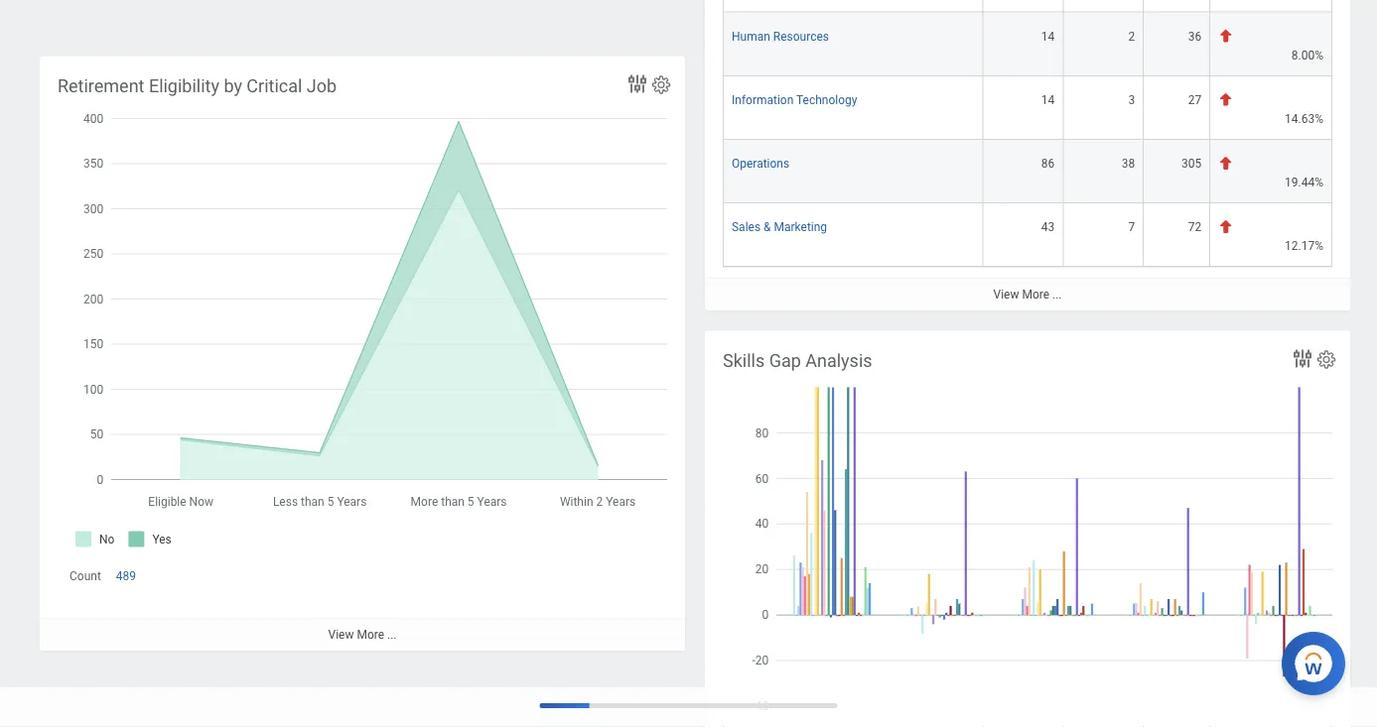 Task type: locate. For each thing, give the bounding box(es) containing it.
1 row from the top
[[723, 0, 1333, 13]]

retirement eligibility by critical job element
[[40, 56, 685, 651]]

view more ...
[[993, 288, 1062, 302], [328, 628, 397, 642]]

1 vertical spatial ...
[[387, 628, 397, 642]]

job
[[307, 75, 337, 96]]

information
[[732, 93, 794, 107]]

3 row from the top
[[723, 76, 1333, 140]]

0 vertical spatial 14
[[1041, 29, 1055, 43]]

0 vertical spatial view more ...
[[993, 288, 1062, 302]]

0 horizontal spatial more
[[357, 628, 384, 642]]

2 14 from the top
[[1041, 93, 1055, 107]]

1 horizontal spatial view more ...
[[993, 288, 1062, 302]]

configure skills gap analysis image
[[1316, 349, 1338, 371]]

0 horizontal spatial ...
[[387, 628, 397, 642]]

4 row from the top
[[723, 140, 1333, 203]]

retirement
[[58, 75, 144, 96]]

1 14 from the top
[[1041, 29, 1055, 43]]

14 left '2'
[[1041, 29, 1055, 43]]

1 vertical spatial view
[[328, 628, 354, 642]]

configure and view chart data image left configure skills gap analysis icon
[[1291, 347, 1315, 371]]

1 vertical spatial configure and view chart data image
[[1291, 347, 1315, 371]]

critical
[[247, 75, 302, 96]]

skills
[[723, 351, 765, 371]]

configure and view chart data image left configure retirement eligibility by critical job icon
[[626, 72, 649, 96]]

marketing
[[774, 220, 827, 234]]

0 vertical spatial ...
[[1053, 288, 1062, 302]]

1 horizontal spatial configure and view chart data image
[[1291, 347, 1315, 371]]

view more ... link
[[705, 278, 1350, 311], [40, 618, 685, 651]]

operations
[[732, 157, 790, 171]]

cell
[[723, 0, 983, 13], [983, 0, 1064, 13], [1064, 0, 1144, 13], [1144, 0, 1211, 13], [1211, 0, 1333, 13]]

row containing human resources
[[723, 13, 1333, 76]]

1 horizontal spatial ...
[[1053, 288, 1062, 302]]

more
[[1022, 288, 1050, 302], [357, 628, 384, 642]]

1 vertical spatial view more ... link
[[40, 618, 685, 651]]

1 horizontal spatial view
[[993, 288, 1019, 302]]

0 vertical spatial more
[[1022, 288, 1050, 302]]

sales & marketing link
[[732, 216, 827, 234]]

count
[[70, 570, 101, 583]]

more inside retirement eligibility by critical job element
[[357, 628, 384, 642]]

resources
[[773, 29, 829, 43]]

0 vertical spatial view more ... link
[[705, 278, 1350, 311]]

27
[[1188, 93, 1202, 107]]

1 vertical spatial more
[[357, 628, 384, 642]]

information technology
[[732, 93, 857, 107]]

1 horizontal spatial more
[[1022, 288, 1050, 302]]

14 for 3
[[1041, 93, 1055, 107]]

1 vertical spatial view more ...
[[328, 628, 397, 642]]

row containing operations
[[723, 140, 1333, 203]]

14
[[1041, 29, 1055, 43], [1041, 93, 1055, 107]]

0 horizontal spatial view more ...
[[328, 628, 397, 642]]

operations link
[[732, 153, 790, 171]]

305
[[1182, 157, 1202, 171]]

... inside retirement eligibility by critical job element
[[387, 628, 397, 642]]

86
[[1041, 157, 1055, 171]]

information technology link
[[732, 89, 857, 107]]

0 horizontal spatial configure and view chart data image
[[626, 72, 649, 96]]

2 row from the top
[[723, 13, 1333, 76]]

5 row from the top
[[723, 203, 1333, 267]]

43
[[1041, 220, 1055, 234]]

... for the leftmost the view more ... link
[[387, 628, 397, 642]]

row
[[723, 0, 1333, 13], [723, 13, 1333, 76], [723, 76, 1333, 140], [723, 140, 1333, 203], [723, 203, 1333, 267]]

human resources link
[[732, 26, 829, 43]]

0 horizontal spatial view
[[328, 628, 354, 642]]

configure and view chart data image
[[626, 72, 649, 96], [1291, 347, 1315, 371]]

...
[[1053, 288, 1062, 302], [387, 628, 397, 642]]

0 vertical spatial configure and view chart data image
[[626, 72, 649, 96]]

3
[[1128, 93, 1135, 107]]

7
[[1128, 220, 1135, 234]]

analysis
[[806, 351, 872, 371]]

2 cell from the left
[[983, 0, 1064, 13]]

38
[[1122, 157, 1135, 171]]

configure and view chart data image inside the skills gap analysis element
[[1291, 347, 1315, 371]]

1 vertical spatial 14
[[1041, 93, 1055, 107]]

retirement eligibility by critical job
[[58, 75, 337, 96]]

1 horizontal spatial view more ... link
[[705, 278, 1350, 311]]

0 vertical spatial view
[[993, 288, 1019, 302]]

sales
[[732, 220, 761, 234]]

configure and view chart data image inside retirement eligibility by critical job element
[[626, 72, 649, 96]]

view
[[993, 288, 1019, 302], [328, 628, 354, 642]]

human resources
[[732, 29, 829, 43]]

... inside turnover by executive group element
[[1053, 288, 1062, 302]]

3 cell from the left
[[1064, 0, 1144, 13]]

view inside retirement eligibility by critical job element
[[328, 628, 354, 642]]

14 up the 86
[[1041, 93, 1055, 107]]



Task type: describe. For each thing, give the bounding box(es) containing it.
sales & marketing
[[732, 220, 827, 234]]

5 cell from the left
[[1211, 0, 1333, 13]]

view more ... inside retirement eligibility by critical job element
[[328, 628, 397, 642]]

skills gap analysis element
[[705, 331, 1350, 728]]

2
[[1128, 29, 1135, 43]]

12.17%
[[1285, 239, 1324, 253]]

14.63%
[[1285, 112, 1324, 126]]

36
[[1188, 29, 1202, 43]]

view more ... inside turnover by executive group element
[[993, 288, 1062, 302]]

489 button
[[116, 569, 139, 585]]

row containing information technology
[[723, 76, 1333, 140]]

489
[[116, 570, 136, 583]]

configure and view chart data image for retirement eligibility by critical job
[[626, 72, 649, 96]]

configure and view chart data image for skills gap analysis
[[1291, 347, 1315, 371]]

14 for 2
[[1041, 29, 1055, 43]]

... for topmost the view more ... link
[[1053, 288, 1062, 302]]

4 cell from the left
[[1144, 0, 1211, 13]]

technology
[[796, 93, 857, 107]]

view inside turnover by executive group element
[[993, 288, 1019, 302]]

human
[[732, 29, 770, 43]]

more inside turnover by executive group element
[[1022, 288, 1050, 302]]

gap
[[769, 351, 801, 371]]

8.00%
[[1292, 48, 1324, 62]]

&
[[764, 220, 771, 234]]

turnover by executive group element
[[705, 0, 1350, 311]]

by
[[224, 75, 242, 96]]

72
[[1188, 220, 1202, 234]]

0 horizontal spatial view more ... link
[[40, 618, 685, 651]]

skills gap analysis
[[723, 351, 872, 371]]

configure retirement eligibility by critical job image
[[650, 74, 672, 96]]

eligibility
[[149, 75, 219, 96]]

1 cell from the left
[[723, 0, 983, 13]]

row containing sales & marketing
[[723, 203, 1333, 267]]

19.44%
[[1285, 176, 1324, 190]]



Task type: vqa. For each thing, say whether or not it's contained in the screenshot.
"P-" inside the P-00668 Senior Manager, Marketing Communications
no



